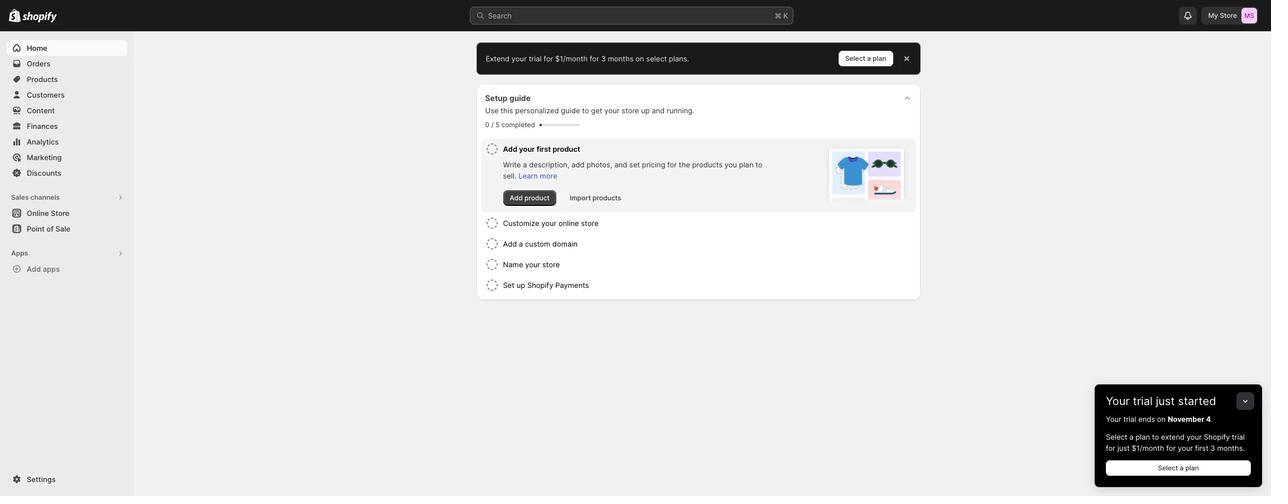 Task type: locate. For each thing, give the bounding box(es) containing it.
1 vertical spatial select
[[1106, 433, 1128, 441]]

first inside select a plan to extend your shopify trial for just $1/month for your first 3 months.
[[1195, 444, 1209, 453]]

store for my store
[[1220, 11, 1237, 20]]

discounts
[[27, 169, 61, 177]]

write a description, add photos, and set pricing for the products you plan to sell.
[[503, 160, 763, 180]]

online store button
[[0, 205, 134, 221]]

up left running. on the top right of the page
[[641, 106, 650, 115]]

a inside select a plan to extend your shopify trial for just $1/month for your first 3 months.
[[1130, 433, 1134, 441]]

products right the at right top
[[692, 160, 723, 169]]

guide up this
[[510, 93, 531, 103]]

$1/month inside select a plan to extend your shopify trial for just $1/month for your first 3 months.
[[1132, 444, 1165, 453]]

apps
[[11, 249, 28, 257]]

guide left the "get" at the left top of the page
[[561, 106, 580, 115]]

select a plan link inside your trial just started element
[[1106, 460, 1251, 476]]

your inside dropdown button
[[541, 219, 557, 228]]

import
[[570, 194, 591, 202]]

1 vertical spatial 3
[[1211, 444, 1216, 453]]

domain
[[553, 239, 578, 248]]

1 horizontal spatial store
[[1220, 11, 1237, 20]]

0 horizontal spatial first
[[537, 145, 551, 153]]

product
[[553, 145, 580, 153], [525, 194, 550, 202]]

1 horizontal spatial product
[[553, 145, 580, 153]]

1 horizontal spatial products
[[692, 160, 723, 169]]

3
[[601, 54, 606, 63], [1211, 444, 1216, 453]]

your
[[1106, 395, 1130, 408], [1106, 415, 1122, 424]]

1 horizontal spatial guide
[[561, 106, 580, 115]]

store right the "get" at the left top of the page
[[622, 106, 639, 115]]

a for add
[[523, 160, 527, 169]]

trial up the months. on the right of the page
[[1232, 433, 1245, 441]]

more
[[540, 171, 557, 180]]

plan
[[873, 54, 887, 63], [739, 160, 754, 169], [1136, 433, 1150, 441], [1186, 464, 1199, 472]]

1 vertical spatial shopify
[[1204, 433, 1230, 441]]

select
[[845, 54, 866, 63], [1106, 433, 1128, 441], [1158, 464, 1178, 472]]

0 horizontal spatial up
[[517, 281, 525, 290]]

on
[[636, 54, 644, 63], [1157, 415, 1166, 424]]

1 horizontal spatial just
[[1156, 395, 1175, 408]]

store right online
[[581, 219, 599, 228]]

add down the sell.
[[510, 194, 523, 202]]

trial left ends
[[1124, 415, 1137, 424]]

0 horizontal spatial product
[[525, 194, 550, 202]]

store up 'set up shopify payments'
[[542, 260, 560, 269]]

0 vertical spatial up
[[641, 106, 650, 115]]

for inside the write a description, add photos, and set pricing for the products you plan to sell.
[[668, 160, 677, 169]]

store
[[1220, 11, 1237, 20], [51, 209, 69, 218]]

0 horizontal spatial to
[[582, 106, 589, 115]]

1 vertical spatial to
[[756, 160, 763, 169]]

mark name your store as done image
[[485, 258, 499, 271]]

select a plan link
[[839, 51, 893, 66], [1106, 460, 1251, 476]]

1 horizontal spatial select
[[1106, 433, 1128, 441]]

on inside your trial just started element
[[1157, 415, 1166, 424]]

your
[[512, 54, 527, 63], [605, 106, 620, 115], [519, 145, 535, 153], [541, 219, 557, 228], [525, 260, 540, 269], [1187, 433, 1202, 441], [1178, 444, 1193, 453]]

1 vertical spatial store
[[51, 209, 69, 218]]

0 vertical spatial select a plan
[[845, 54, 887, 63]]

just inside select a plan to extend your shopify trial for just $1/month for your first 3 months.
[[1118, 444, 1130, 453]]

2 vertical spatial select
[[1158, 464, 1178, 472]]

your inside dropdown button
[[1106, 395, 1130, 408]]

1 vertical spatial first
[[1195, 444, 1209, 453]]

online
[[27, 209, 49, 218]]

a inside dropdown button
[[519, 239, 523, 248]]

and
[[652, 106, 665, 115], [615, 160, 627, 169]]

0 vertical spatial and
[[652, 106, 665, 115]]

1 horizontal spatial 3
[[1211, 444, 1216, 453]]

0 horizontal spatial guide
[[510, 93, 531, 103]]

your up your trial ends on november 4 .
[[1106, 395, 1130, 408]]

1 vertical spatial and
[[615, 160, 627, 169]]

add inside button
[[27, 265, 41, 273]]

2 horizontal spatial select
[[1158, 464, 1178, 472]]

0 vertical spatial first
[[537, 145, 551, 153]]

1 horizontal spatial shopify
[[1204, 433, 1230, 441]]

3 left months
[[601, 54, 606, 63]]

0 horizontal spatial select a plan
[[845, 54, 887, 63]]

1 horizontal spatial to
[[756, 160, 763, 169]]

customers
[[27, 90, 65, 99]]

name
[[503, 260, 523, 269]]

0 horizontal spatial and
[[615, 160, 627, 169]]

2 vertical spatial store
[[542, 260, 560, 269]]

add for add a custom domain
[[503, 239, 517, 248]]

0 vertical spatial store
[[622, 106, 639, 115]]

store up sale
[[51, 209, 69, 218]]

finances link
[[7, 118, 127, 134]]

on left select at the right
[[636, 54, 644, 63]]

3 left the months. on the right of the page
[[1211, 444, 1216, 453]]

to inside the write a description, add photos, and set pricing for the products you plan to sell.
[[756, 160, 763, 169]]

use
[[485, 106, 499, 115]]

1 vertical spatial guide
[[561, 106, 580, 115]]

to left the "get" at the left top of the page
[[582, 106, 589, 115]]

0 vertical spatial shopify
[[527, 281, 553, 290]]

1 horizontal spatial select a plan
[[1158, 464, 1199, 472]]

on right ends
[[1157, 415, 1166, 424]]

shopify up the months. on the right of the page
[[1204, 433, 1230, 441]]

1 horizontal spatial select a plan link
[[1106, 460, 1251, 476]]

shopify inside select a plan to extend your shopify trial for just $1/month for your first 3 months.
[[1204, 433, 1230, 441]]

0 vertical spatial guide
[[510, 93, 531, 103]]

0 vertical spatial select
[[845, 54, 866, 63]]

/
[[491, 121, 494, 129]]

my store
[[1209, 11, 1237, 20]]

your for your trial ends on november 4 .
[[1106, 415, 1122, 424]]

0 horizontal spatial just
[[1118, 444, 1130, 453]]

0 vertical spatial to
[[582, 106, 589, 115]]

mark add a custom domain as done image
[[485, 237, 499, 251]]

add up write at the top left of page
[[503, 145, 517, 153]]

first left the months. on the right of the page
[[1195, 444, 1209, 453]]

products
[[692, 160, 723, 169], [593, 194, 621, 202]]

store right my
[[1220, 11, 1237, 20]]

just down your trial ends on november 4 .
[[1118, 444, 1130, 453]]

up right set
[[517, 281, 525, 290]]

0 horizontal spatial products
[[593, 194, 621, 202]]

to inside select a plan to extend your shopify trial for just $1/month for your first 3 months.
[[1152, 433, 1159, 441]]

to left extend
[[1152, 433, 1159, 441]]

apps
[[43, 265, 60, 273]]

1 your from the top
[[1106, 395, 1130, 408]]

select a plan inside your trial just started element
[[1158, 464, 1199, 472]]

shopify down name your store
[[527, 281, 553, 290]]

add product link
[[503, 190, 556, 206]]

1 vertical spatial $1/month
[[1132, 444, 1165, 453]]

your down extend
[[1178, 444, 1193, 453]]

1 vertical spatial products
[[593, 194, 621, 202]]

just up your trial ends on november 4 .
[[1156, 395, 1175, 408]]

0 horizontal spatial select
[[845, 54, 866, 63]]

set
[[503, 281, 515, 290]]

0 horizontal spatial store
[[51, 209, 69, 218]]

first up the description,
[[537, 145, 551, 153]]

⌘ k
[[775, 11, 788, 20]]

set up shopify payments button
[[503, 275, 912, 295]]

0 vertical spatial your
[[1106, 395, 1130, 408]]

customers link
[[7, 87, 127, 103]]

and left running. on the top right of the page
[[652, 106, 665, 115]]

0 horizontal spatial shopify image
[[9, 9, 21, 22]]

shopify
[[527, 281, 553, 290], [1204, 433, 1230, 441]]

1 vertical spatial select a plan
[[1158, 464, 1199, 472]]

0 vertical spatial just
[[1156, 395, 1175, 408]]

sale
[[55, 224, 70, 233]]

1 vertical spatial store
[[581, 219, 599, 228]]

plan inside select a plan to extend your shopify trial for just $1/month for your first 3 months.
[[1136, 433, 1150, 441]]

1 horizontal spatial on
[[1157, 415, 1166, 424]]

sales channels button
[[7, 190, 127, 205]]

add left the apps
[[27, 265, 41, 273]]

product up the add
[[553, 145, 580, 153]]

1 horizontal spatial $1/month
[[1132, 444, 1165, 453]]

this
[[501, 106, 513, 115]]

$1/month down extend
[[1132, 444, 1165, 453]]

2 horizontal spatial store
[[622, 106, 639, 115]]

set up shopify payments
[[503, 281, 589, 290]]

1 horizontal spatial first
[[1195, 444, 1209, 453]]

point
[[27, 224, 45, 233]]

0 vertical spatial select a plan link
[[839, 51, 893, 66]]

0 vertical spatial 3
[[601, 54, 606, 63]]

1 vertical spatial your
[[1106, 415, 1122, 424]]

add right mark add a custom domain as done icon at the left of the page
[[503, 239, 517, 248]]

your trial ends on november 4 .
[[1106, 415, 1213, 424]]

0 vertical spatial on
[[636, 54, 644, 63]]

marketing link
[[7, 150, 127, 165]]

1 vertical spatial on
[[1157, 415, 1166, 424]]

.
[[1211, 415, 1213, 424]]

home
[[27, 44, 47, 52]]

setup
[[485, 93, 508, 103]]

trial up ends
[[1133, 395, 1153, 408]]

$1/month left months
[[555, 54, 588, 63]]

2 your from the top
[[1106, 415, 1122, 424]]

shopify image
[[9, 9, 21, 22], [22, 12, 57, 23]]

products right 'import'
[[593, 194, 621, 202]]

2 horizontal spatial to
[[1152, 433, 1159, 441]]

months.
[[1218, 444, 1245, 453]]

0 horizontal spatial on
[[636, 54, 644, 63]]

0 horizontal spatial $1/month
[[555, 54, 588, 63]]

1 vertical spatial just
[[1118, 444, 1130, 453]]

0 vertical spatial store
[[1220, 11, 1237, 20]]

your left online
[[541, 219, 557, 228]]

0 horizontal spatial shopify
[[527, 281, 553, 290]]

and inside the write a description, add photos, and set pricing for the products you plan to sell.
[[615, 160, 627, 169]]

select a plan for select a plan link within the your trial just started element
[[1158, 464, 1199, 472]]

0 vertical spatial products
[[692, 160, 723, 169]]

online store
[[27, 209, 69, 218]]

completed
[[502, 121, 535, 129]]

mark set up shopify payments as done image
[[485, 279, 499, 292]]

store inside online store "link"
[[51, 209, 69, 218]]

trial
[[529, 54, 542, 63], [1133, 395, 1153, 408], [1124, 415, 1137, 424], [1232, 433, 1245, 441]]

select inside select a plan to extend your shopify trial for just $1/month for your first 3 months.
[[1106, 433, 1128, 441]]

0 vertical spatial product
[[553, 145, 580, 153]]

up
[[641, 106, 650, 115], [517, 281, 525, 290]]

1 horizontal spatial store
[[581, 219, 599, 228]]

a inside the write a description, add photos, and set pricing for the products you plan to sell.
[[523, 160, 527, 169]]

just
[[1156, 395, 1175, 408], [1118, 444, 1130, 453]]

0 horizontal spatial store
[[542, 260, 560, 269]]

and left set
[[615, 160, 627, 169]]

add apps
[[27, 265, 60, 273]]

1 horizontal spatial shopify image
[[22, 12, 57, 23]]

your left ends
[[1106, 415, 1122, 424]]

2 vertical spatial to
[[1152, 433, 1159, 441]]

store inside dropdown button
[[581, 219, 599, 228]]

1 vertical spatial up
[[517, 281, 525, 290]]

product down learn more
[[525, 194, 550, 202]]

1 vertical spatial select a plan link
[[1106, 460, 1251, 476]]

0 vertical spatial $1/month
[[555, 54, 588, 63]]

to right you
[[756, 160, 763, 169]]



Task type: describe. For each thing, give the bounding box(es) containing it.
select
[[646, 54, 667, 63]]

months
[[608, 54, 634, 63]]

mark add your first product as done image
[[485, 142, 499, 156]]

get
[[591, 106, 603, 115]]

a for domain
[[519, 239, 523, 248]]

add apps button
[[7, 261, 127, 277]]

custom
[[525, 239, 551, 248]]

use this personalized guide to get your store up and running.
[[485, 106, 695, 115]]

0 horizontal spatial 3
[[601, 54, 606, 63]]

add product
[[510, 194, 550, 202]]

finances
[[27, 122, 58, 131]]

import products
[[570, 194, 621, 202]]

4
[[1206, 415, 1211, 424]]

online store link
[[7, 205, 127, 221]]

products
[[27, 75, 58, 84]]

point of sale
[[27, 224, 70, 233]]

learn more
[[519, 171, 557, 180]]

running.
[[667, 106, 695, 115]]

product inside dropdown button
[[553, 145, 580, 153]]

photos,
[[587, 160, 613, 169]]

name your store
[[503, 260, 560, 269]]

set
[[629, 160, 640, 169]]

online
[[559, 219, 579, 228]]

learn more link
[[519, 171, 557, 180]]

⌘
[[775, 11, 782, 20]]

trial inside select a plan to extend your shopify trial for just $1/month for your first 3 months.
[[1232, 433, 1245, 441]]

november
[[1168, 415, 1205, 424]]

extend
[[1161, 433, 1185, 441]]

add
[[572, 160, 585, 169]]

first inside dropdown button
[[537, 145, 551, 153]]

products inside the write a description, add photos, and set pricing for the products you plan to sell.
[[692, 160, 723, 169]]

my
[[1209, 11, 1218, 20]]

orders link
[[7, 56, 127, 71]]

of
[[47, 224, 54, 233]]

store inside dropdown button
[[542, 260, 560, 269]]

up inside dropdown button
[[517, 281, 525, 290]]

add a custom domain
[[503, 239, 578, 248]]

extend
[[486, 54, 510, 63]]

your right name
[[525, 260, 540, 269]]

orders
[[27, 59, 50, 68]]

add for add apps
[[27, 265, 41, 273]]

0
[[485, 121, 489, 129]]

sales
[[11, 193, 29, 201]]

add for add product
[[510, 194, 523, 202]]

add a custom domain button
[[503, 234, 912, 254]]

sell.
[[503, 171, 517, 180]]

personalized
[[515, 106, 559, 115]]

description,
[[529, 160, 570, 169]]

my store image
[[1242, 8, 1257, 23]]

add your first product
[[503, 145, 580, 153]]

analytics
[[27, 137, 59, 146]]

payments
[[555, 281, 589, 290]]

select a plan for the leftmost select a plan link
[[845, 54, 887, 63]]

setup guide
[[485, 93, 531, 103]]

search
[[488, 11, 512, 20]]

trial inside your trial just started dropdown button
[[1133, 395, 1153, 408]]

point of sale button
[[0, 221, 134, 237]]

import products link
[[563, 190, 628, 206]]

your right the extend
[[512, 54, 527, 63]]

just inside dropdown button
[[1156, 395, 1175, 408]]

your for your trial just started
[[1106, 395, 1130, 408]]

customize your online store button
[[503, 213, 912, 233]]

trial right the extend
[[529, 54, 542, 63]]

your up write at the top left of page
[[519, 145, 535, 153]]

sales channels
[[11, 193, 60, 201]]

your trial just started element
[[1095, 414, 1263, 487]]

the
[[679, 160, 690, 169]]

3 inside select a plan to extend your shopify trial for just $1/month for your first 3 months.
[[1211, 444, 1216, 453]]

pricing
[[642, 160, 665, 169]]

content
[[27, 106, 55, 115]]

1 vertical spatial product
[[525, 194, 550, 202]]

content link
[[7, 103, 127, 118]]

0 horizontal spatial select a plan link
[[839, 51, 893, 66]]

your right the "get" at the left top of the page
[[605, 106, 620, 115]]

customize your online store
[[503, 219, 599, 228]]

started
[[1178, 395, 1216, 408]]

1 horizontal spatial and
[[652, 106, 665, 115]]

mark customize your online store as done image
[[485, 217, 499, 230]]

select a plan to extend your shopify trial for just $1/month for your first 3 months.
[[1106, 433, 1245, 453]]

plan inside the write a description, add photos, and set pricing for the products you plan to sell.
[[739, 160, 754, 169]]

settings link
[[7, 472, 127, 487]]

name your store button
[[503, 255, 912, 275]]

your down the november
[[1187, 433, 1202, 441]]

write
[[503, 160, 521, 169]]

discounts link
[[7, 165, 127, 181]]

your trial just started
[[1106, 395, 1216, 408]]

a for to
[[1130, 433, 1134, 441]]

you
[[725, 160, 737, 169]]

ends
[[1139, 415, 1155, 424]]

channels
[[30, 193, 60, 201]]

k
[[784, 11, 788, 20]]

point of sale link
[[7, 221, 127, 237]]

learn
[[519, 171, 538, 180]]

5
[[496, 121, 500, 129]]

store for online store
[[51, 209, 69, 218]]

marketing
[[27, 153, 62, 162]]

extend your trial for $1/month for 3 months on select plans.
[[486, 54, 689, 63]]

0 / 5 completed
[[485, 121, 535, 129]]

add your first product element
[[503, 159, 769, 206]]

your trial just started button
[[1095, 385, 1263, 408]]

add for add your first product
[[503, 145, 517, 153]]

home link
[[7, 40, 127, 56]]

settings
[[27, 475, 56, 484]]

products link
[[7, 71, 127, 87]]

customize
[[503, 219, 539, 228]]

1 horizontal spatial up
[[641, 106, 650, 115]]

shopify inside dropdown button
[[527, 281, 553, 290]]



Task type: vqa. For each thing, say whether or not it's contained in the screenshot.
text box
no



